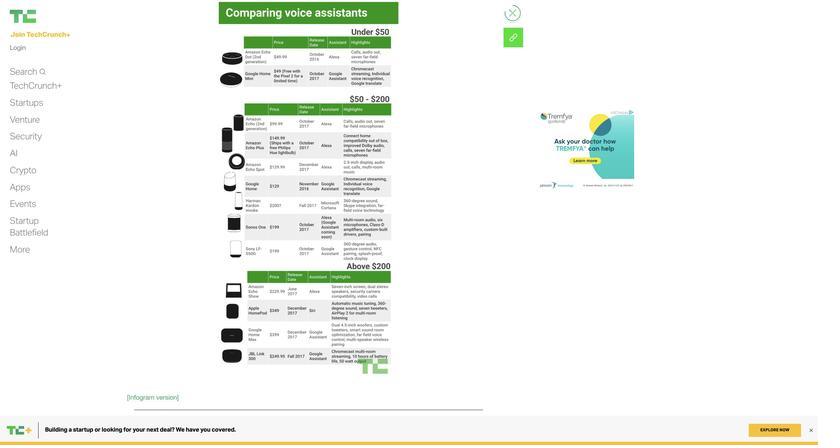 Task type: locate. For each thing, give the bounding box(es) containing it.
ai
[[10, 147, 18, 159]]

login link
[[10, 42, 26, 53]]

share on linkedin image
[[504, 28, 524, 47]]

techcrunch image
[[10, 10, 36, 23]]

crypto link
[[10, 164, 36, 176]]

more for more
[[10, 244, 30, 255]]

more down [infogram
[[134, 416, 147, 422]]

security link
[[10, 131, 42, 142]]

reddit link
[[504, 28, 524, 47]]

mail link
[[504, 28, 524, 47]]

share on reddit image
[[504, 28, 524, 47]]

share over email image
[[504, 28, 524, 47]]

events
[[10, 198, 36, 210]]

0 vertical spatial more
[[10, 244, 30, 255]]

join
[[10, 30, 25, 39]]

apps
[[10, 181, 30, 193]]

more for more techcrunch
[[134, 416, 147, 422]]

techcrunch for join
[[27, 30, 66, 39]]

close screen button
[[505, 5, 522, 21]]

0 vertical spatial techcrunch
[[27, 30, 66, 39]]

advertisement region
[[537, 110, 635, 192]]

startups
[[10, 97, 43, 108]]

[infogram version]
[[127, 394, 179, 402]]

1 horizontal spatial more
[[134, 416, 147, 422]]

techcrunch
[[27, 30, 66, 39], [148, 416, 178, 422]]

techcrunch down techcrunch link
[[27, 30, 66, 39]]

1 horizontal spatial techcrunch
[[148, 416, 178, 422]]

1 vertical spatial more
[[134, 416, 147, 422]]

0 horizontal spatial techcrunch
[[27, 30, 66, 39]]

1 vertical spatial techcrunch
[[148, 416, 178, 422]]

more down battlefield on the left of the page
[[10, 244, 30, 255]]

[infogram version] link
[[127, 394, 179, 402]]

techcrunch down version]
[[148, 416, 178, 422]]

share on x image
[[504, 28, 524, 47]]

ai link
[[10, 147, 18, 159]]

who is mira murati, openai's new interim ceo? image
[[314, 440, 486, 446]]

venture link
[[10, 114, 40, 125]]

more
[[10, 244, 30, 255], [134, 416, 147, 422]]

venture
[[10, 114, 40, 125]]

startup battlefield link
[[10, 215, 48, 239]]

techcrunch inside join techcrunch +
[[27, 30, 66, 39]]

0 horizontal spatial more
[[10, 244, 30, 255]]

close screen image
[[510, 10, 517, 17]]

facebook link
[[504, 28, 524, 47]]



Task type: vqa. For each thing, say whether or not it's contained in the screenshot.
Login
yes



Task type: describe. For each thing, give the bounding box(es) containing it.
startup battlefield
[[10, 215, 48, 238]]

search
[[10, 66, 37, 77]]

more techcrunch
[[134, 416, 178, 422]]

version]
[[156, 394, 179, 402]]

copy share link link
[[504, 28, 524, 47]]

more link
[[10, 244, 30, 256]]

techcrunch+
[[10, 80, 62, 91]]

crypto
[[10, 164, 36, 176]]

copy share link image
[[504, 28, 524, 47]]

apps link
[[10, 181, 30, 193]]

search image
[[39, 69, 46, 75]]

startup
[[10, 215, 39, 227]]

techcrunch for more
[[148, 416, 178, 422]]

google gives out offensive notebooks to black summit attendees image
[[132, 440, 304, 446]]

+
[[66, 31, 70, 39]]

startups link
[[10, 97, 43, 108]]

linkedin link
[[504, 28, 524, 47]]

events link
[[10, 198, 36, 210]]

join techcrunch +
[[10, 30, 70, 39]]

login
[[10, 44, 26, 52]]

x link
[[504, 28, 524, 47]]

share on facebook image
[[504, 28, 524, 47]]

security
[[10, 131, 42, 142]]

techcrunch+ link
[[10, 80, 62, 92]]

techcrunch link
[[10, 10, 75, 23]]

battlefield
[[10, 227, 48, 238]]

[infogram
[[127, 394, 155, 402]]



